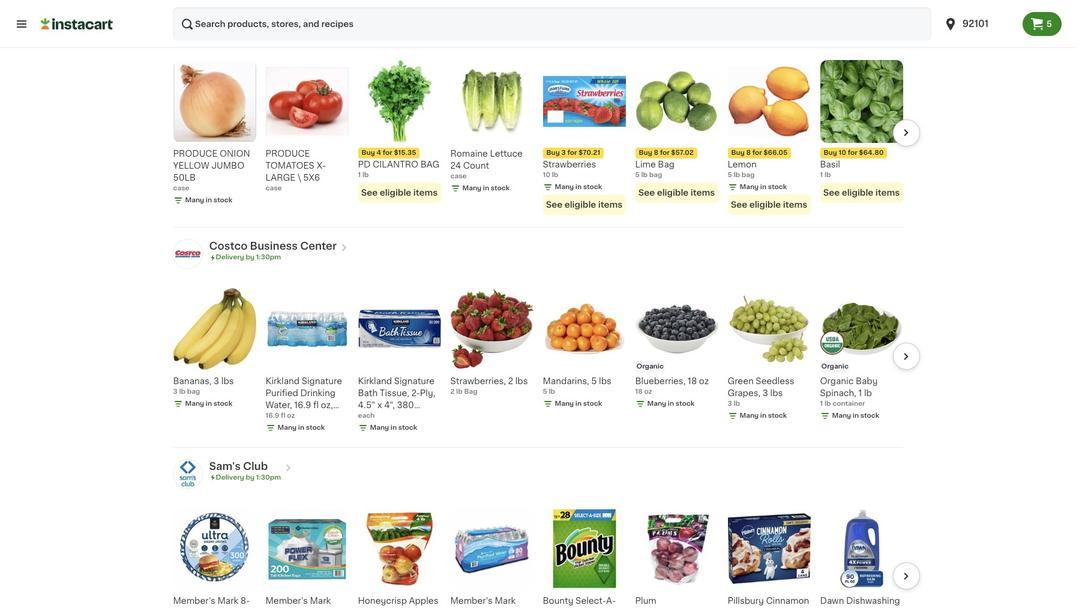 Task type: describe. For each thing, give the bounding box(es) containing it.
10 inside buy 3 for $70.21 strawberries 10 lb
[[543, 172, 550, 178]]

24
[[451, 162, 461, 170]]

sam's club
[[209, 461, 268, 471]]

basil
[[820, 160, 840, 169]]

in down buy 3 for $70.21 strawberries 10 lb
[[576, 184, 582, 190]]

count
[[463, 162, 489, 170]]

$57.02
[[671, 150, 694, 156]]

lb inside buy 8 for $66.05 lemon 5 lb bag
[[734, 172, 740, 178]]

bounty select-a-
[[543, 597, 618, 608]]

1 horizontal spatial 18
[[688, 377, 697, 385]]

see for cilantro
[[361, 189, 378, 197]]

produce tomatoes x- large \ 5x6 case
[[266, 150, 326, 192]]

many down "strawberries"
[[555, 184, 574, 190]]

3 down seedless
[[763, 389, 768, 397]]

member's mark 8-
[[173, 597, 250, 608]]

dawn
[[820, 597, 844, 605]]

see eligible items button for bag
[[635, 183, 718, 203]]

costco
[[209, 241, 248, 251]]

a-
[[606, 597, 616, 605]]

x-
[[317, 162, 326, 170]]

kirkland for purified
[[266, 377, 300, 385]]

in for kirkland signature purified drinking water, 16.9 fl oz, 40-count
[[298, 424, 304, 431]]

buy 8 for $57.02 lime bag 5 lb bag
[[635, 150, 694, 178]]

stock for blueberries, 18 oz
[[676, 400, 695, 407]]

1 member's mark from the left
[[266, 597, 344, 608]]

1 down baby
[[859, 389, 862, 397]]

see down "strawberries"
[[546, 201, 563, 209]]

in down buy 8 for $66.05 lemon 5 lb bag
[[760, 184, 767, 190]]

5 button
[[1023, 12, 1062, 36]]

strawberries
[[543, 160, 596, 169]]

item carousel region for sam's club
[[156, 502, 920, 608]]

many in stock for produce onion yellow jumbo 50lb
[[185, 197, 233, 204]]

lbs inside green seedless grapes, 3 lbs 3 lb
[[770, 389, 783, 397]]

baby
[[856, 377, 878, 385]]

mark for member's mark 8- link
[[218, 597, 238, 605]]

green
[[728, 377, 754, 385]]

lbs for 2
[[515, 377, 528, 385]]

blueberries, 18 oz 18 oz
[[635, 377, 709, 395]]

dawn dishwashing link
[[820, 507, 903, 608]]

stock for green seedless grapes, 3 lbs
[[768, 412, 787, 419]]

business
[[250, 241, 298, 251]]

buy 4 for $15.35 pd cilantro bag 1 lb
[[358, 150, 440, 178]]

instacart logo image
[[41, 17, 113, 31]]

romaine lettuce 24 count case
[[451, 150, 523, 180]]

delivery for costco
[[216, 254, 244, 261]]

yellow
[[173, 162, 209, 170]]

tissue,
[[380, 389, 409, 397]]

$66.05
[[764, 150, 788, 156]]

delivery by 1:30pm for restaurant
[[216, 27, 281, 33]]

16.9 inside kirkland signature purified drinking water, 16.9 fl oz, 40-count
[[294, 401, 311, 409]]

strawberries,
[[451, 377, 506, 385]]

1 vertical spatial 16.9
[[266, 412, 279, 419]]

see eligible items down buy 3 for $70.21 strawberries 10 lb
[[546, 201, 623, 209]]

lb inside bananas, 3 lbs 3 lb bag
[[179, 388, 185, 395]]

restaurant depot
[[209, 14, 303, 24]]

ct
[[405, 413, 414, 421]]

8 for lemon
[[746, 150, 751, 156]]

bath
[[358, 389, 378, 397]]

strawberries, 2 lbs 2 lb bag
[[451, 377, 528, 395]]

sam's club image
[[173, 460, 202, 488]]

in for romaine lettuce 24 count
[[483, 185, 489, 192]]

lb down the spinach,
[[825, 400, 831, 407]]

apples
[[409, 597, 438, 605]]

5 inside buy 8 for $66.05 lemon 5 lb bag
[[728, 172, 732, 178]]

product group containing lemon
[[728, 60, 811, 215]]

member's for 2nd member's mark link
[[451, 597, 493, 605]]

92101 button
[[943, 7, 1016, 41]]

92101
[[963, 19, 989, 28]]

stock for mandarins, 5 lbs
[[583, 400, 602, 407]]

costco business center
[[209, 241, 337, 251]]

8-
[[241, 597, 250, 605]]

plum link
[[635, 507, 718, 608]]

organic down item badge image
[[821, 363, 849, 370]]

lime
[[635, 160, 656, 169]]

many in stock for mandarins, 5 lbs
[[555, 400, 602, 407]]

3 down "grapes,"
[[728, 400, 732, 407]]

cilantro
[[373, 160, 418, 169]]

lb inside buy 4 for $15.35 pd cilantro bag 1 lb
[[362, 172, 369, 178]]

delivery for restaurant
[[216, 27, 244, 33]]

signature for drinking
[[302, 377, 342, 385]]

many in stock for green seedless grapes, 3 lbs
[[740, 412, 787, 419]]

lb inside strawberries, 2 lbs 2 lb bag
[[456, 388, 463, 395]]

pillsbury cinnamon
[[728, 597, 809, 608]]

see eligible items down buy 8 for $66.05 lemon 5 lb bag
[[731, 201, 807, 209]]

honeycrisp apples
[[358, 597, 438, 605]]

16.9 fl oz
[[266, 412, 295, 419]]

water,
[[266, 401, 292, 409]]

item carousel region for restaurant depot
[[156, 55, 920, 222]]

1 horizontal spatial oz
[[644, 388, 652, 395]]

cinnamon
[[766, 597, 809, 605]]

items for cilantro
[[413, 189, 438, 197]]

produce onion yellow jumbo 50lb case
[[173, 150, 250, 192]]

in for bananas, 3 lbs
[[206, 400, 212, 407]]

by for restaurant
[[246, 27, 255, 33]]

oz,
[[321, 401, 333, 409]]

3 down bananas,
[[173, 388, 178, 395]]

4
[[377, 150, 381, 156]]

member's for 1st member's mark link
[[266, 597, 308, 605]]

0 horizontal spatial 18
[[635, 388, 643, 395]]

organic inside "organic baby spinach, 1 lb 1 lb container"
[[820, 377, 854, 385]]

depot
[[270, 14, 303, 24]]

kirkland for bath
[[358, 377, 392, 385]]

8 for lime
[[654, 150, 658, 156]]

lbs for 3
[[221, 377, 234, 385]]

bounty select-a- link
[[543, 507, 626, 608]]

2 member's mark link from the left
[[451, 507, 533, 608]]

see down lemon
[[731, 201, 748, 209]]

in for kirkland signature bath tissue, 2-ply, 4.5" x 4", 380 sheets, 30 ct
[[391, 424, 397, 431]]

many for kirkland signature bath tissue, 2-ply, 4.5" x 4", 380 sheets, 30 ct
[[370, 424, 389, 431]]

see for bag
[[639, 189, 655, 197]]

50lb
[[173, 174, 196, 182]]

3 inside buy 3 for $70.21 strawberries 10 lb
[[562, 150, 566, 156]]

lbs for 5
[[599, 377, 612, 385]]

1 vertical spatial fl
[[281, 412, 286, 419]]

drinking
[[300, 389, 336, 397]]

buy for strawberries
[[547, 150, 560, 156]]

1 down the spinach,
[[820, 400, 823, 407]]

honeycrisp apples link
[[358, 507, 441, 608]]

5x6
[[303, 174, 320, 182]]

purified
[[266, 389, 298, 397]]

costco business center image
[[173, 240, 202, 268]]

many in stock for organic baby spinach, 1 lb
[[832, 412, 880, 419]]

in for produce onion yellow jumbo 50lb
[[206, 197, 212, 204]]

many down lemon
[[740, 184, 759, 190]]

buy 8 for $66.05 lemon 5 lb bag
[[728, 150, 788, 178]]

each
[[358, 412, 375, 419]]

oz for 18
[[699, 377, 709, 385]]

organic up blueberries,
[[637, 363, 664, 370]]

product group containing strawberries
[[543, 60, 626, 215]]

see eligible items button for 1
[[820, 183, 903, 203]]

many for organic baby spinach, 1 lb
[[832, 412, 851, 419]]

bananas, 3 lbs 3 lb bag
[[173, 377, 234, 395]]

items for bag
[[691, 189, 715, 197]]

delivery by 1:30pm for sam's
[[216, 474, 281, 481]]

tomatoes
[[266, 162, 315, 170]]

by for costco
[[246, 254, 255, 261]]

see for 1
[[823, 189, 840, 197]]

lettuce
[[490, 150, 523, 158]]

see eligible items button down buy 3 for $70.21 strawberries 10 lb
[[543, 195, 626, 215]]

4.5"
[[358, 401, 375, 409]]

2-
[[411, 389, 420, 397]]

x
[[377, 401, 382, 409]]

item carousel region for costco business center
[[156, 282, 920, 442]]

center
[[300, 241, 337, 251]]

3 right bananas,
[[214, 377, 219, 385]]

1:30pm for depot
[[256, 27, 281, 33]]

mandarins,
[[543, 377, 589, 385]]

items down buy 8 for $66.05 lemon 5 lb bag
[[783, 201, 807, 209]]

organic baby spinach, 1 lb 1 lb container
[[820, 377, 878, 407]]

1:30pm for business
[[256, 254, 281, 261]]

bag inside buy 8 for $57.02 lime bag 5 lb bag
[[649, 172, 662, 178]]

30
[[392, 413, 403, 421]]

bag
[[421, 160, 440, 169]]

dawn dishwashing
[[820, 597, 900, 608]]

stock down buy 8 for $66.05 lemon 5 lb bag
[[768, 184, 787, 190]]

seedless
[[756, 377, 795, 385]]

many in stock for kirkland signature purified drinking water, 16.9 fl oz, 40-count
[[278, 424, 325, 431]]

380
[[397, 401, 414, 409]]

lemon
[[728, 160, 757, 169]]



Task type: locate. For each thing, give the bounding box(es) containing it.
1
[[358, 172, 361, 178], [820, 172, 823, 178], [859, 389, 862, 397], [820, 400, 823, 407]]

stock for kirkland signature bath tissue, 2-ply, 4.5" x 4", 380 sheets, 30 ct
[[398, 424, 417, 431]]

2 kirkland from the left
[[358, 377, 392, 385]]

eligible down "strawberries"
[[565, 201, 596, 209]]

None search field
[[173, 7, 931, 41]]

signature up 2-
[[394, 377, 435, 385]]

by down restaurant depot
[[246, 27, 255, 33]]

0 horizontal spatial member's
[[173, 597, 215, 605]]

in for blueberries, 18 oz
[[668, 400, 674, 407]]

in for organic baby spinach, 1 lb
[[853, 412, 859, 419]]

8 inside buy 8 for $57.02 lime bag 5 lb bag
[[654, 150, 658, 156]]

18
[[688, 377, 697, 385], [635, 388, 643, 395]]

restaurant
[[209, 14, 267, 24]]

2 for from the left
[[567, 150, 577, 156]]

0 vertical spatial item carousel region
[[156, 55, 920, 222]]

5 inside button
[[1047, 20, 1052, 28]]

for for pd
[[383, 150, 392, 156]]

eligible for pd
[[380, 189, 411, 197]]

mark for 1st member's mark link
[[310, 597, 331, 605]]

spinach,
[[820, 389, 857, 397]]

mark inside member's mark 8-
[[218, 597, 238, 605]]

lb down pd
[[362, 172, 369, 178]]

for inside buy 8 for $57.02 lime bag 5 lb bag
[[660, 150, 670, 156]]

many for romaine lettuce 24 count
[[463, 185, 482, 192]]

bag for lime
[[658, 160, 675, 169]]

2 vertical spatial item carousel region
[[156, 502, 920, 608]]

1 horizontal spatial member's
[[266, 597, 308, 605]]

92101 button
[[936, 7, 1023, 41]]

bag
[[658, 160, 675, 169], [464, 388, 478, 395]]

stock for romaine lettuce 24 count
[[491, 185, 510, 192]]

1 horizontal spatial bag
[[658, 160, 675, 169]]

see eligible items button down buy 10 for $64.80 basil 1 lb
[[820, 183, 903, 203]]

buy
[[362, 150, 375, 156], [547, 150, 560, 156], [639, 150, 652, 156], [731, 150, 745, 156], [824, 150, 837, 156]]

delivery down costco
[[216, 254, 244, 261]]

product group
[[358, 60, 441, 203], [543, 60, 626, 215], [635, 60, 718, 203], [728, 60, 811, 215], [820, 60, 903, 203]]

many in stock down romaine lettuce 24 count case
[[463, 185, 510, 192]]

case inside produce onion yellow jumbo 50lb case
[[173, 185, 189, 192]]

1 8 from the left
[[654, 150, 658, 156]]

signature inside kirkland signature purified drinking water, 16.9 fl oz, 40-count
[[302, 377, 342, 385]]

for for lime
[[660, 150, 670, 156]]

buy up "strawberries"
[[547, 150, 560, 156]]

10
[[839, 150, 846, 156], [543, 172, 550, 178]]

eligible for basil
[[842, 189, 874, 197]]

many in stock for romaine lettuce 24 count
[[463, 185, 510, 192]]

in down container
[[853, 412, 859, 419]]

produce up yellow
[[173, 150, 218, 158]]

0 horizontal spatial member's mark
[[266, 597, 344, 608]]

signature inside kirkland signature bath tissue, 2-ply, 4.5" x 4", 380 sheets, 30 ct
[[394, 377, 435, 385]]

delivery by 1:30pm down the club on the left
[[216, 474, 281, 481]]

1 item carousel region from the top
[[156, 55, 920, 222]]

buy for pd
[[362, 150, 375, 156]]

in for green seedless grapes, 3 lbs
[[760, 412, 767, 419]]

3 item carousel region from the top
[[156, 502, 920, 608]]

kirkland inside kirkland signature purified drinking water, 16.9 fl oz, 40-count
[[266, 377, 300, 385]]

2 buy from the left
[[547, 150, 560, 156]]

case inside romaine lettuce 24 count case
[[451, 173, 467, 180]]

many in stock for bananas, 3 lbs
[[185, 400, 233, 407]]

member's
[[173, 597, 215, 605], [266, 597, 308, 605], [451, 597, 493, 605]]

case
[[451, 173, 467, 180], [173, 185, 189, 192], [266, 185, 282, 192]]

8
[[654, 150, 658, 156], [746, 150, 751, 156]]

member's mark
[[266, 597, 344, 608], [451, 597, 520, 608]]

2 horizontal spatial bag
[[742, 172, 755, 178]]

jumbo
[[212, 162, 244, 170]]

mark
[[218, 597, 238, 605], [310, 597, 331, 605], [495, 597, 516, 605]]

see eligible items down "cilantro"
[[361, 189, 438, 197]]

lb down lime
[[641, 172, 648, 178]]

kirkland signature bath tissue, 2-ply, 4.5" x 4", 380 sheets, 30 ct
[[358, 377, 435, 421]]

many for kirkland signature purified drinking water, 16.9 fl oz, 40-count
[[278, 424, 297, 431]]

many in stock down 30
[[370, 424, 417, 431]]

1 horizontal spatial signature
[[394, 377, 435, 385]]

dishwashing
[[846, 597, 900, 605]]

see eligible items button down "cilantro"
[[358, 183, 441, 203]]

many in stock for kirkland signature bath tissue, 2-ply, 4.5" x 4", 380 sheets, 30 ct
[[370, 424, 417, 431]]

in down bananas, 3 lbs 3 lb bag
[[206, 400, 212, 407]]

0 horizontal spatial 8
[[654, 150, 658, 156]]

1 vertical spatial by
[[246, 254, 255, 261]]

signature up drinking
[[302, 377, 342, 385]]

1 horizontal spatial fl
[[313, 401, 319, 409]]

stock down romaine lettuce 24 count case
[[491, 185, 510, 192]]

1 member's mark link from the left
[[266, 507, 348, 608]]

$70.21
[[579, 150, 600, 156]]

fl inside kirkland signature purified drinking water, 16.9 fl oz, 40-count
[[313, 401, 319, 409]]

lb inside mandarins, 5 lbs 5 lb
[[549, 388, 555, 395]]

2 vertical spatial by
[[246, 474, 255, 481]]

many in stock down buy 8 for $66.05 lemon 5 lb bag
[[740, 184, 787, 190]]

buy inside buy 8 for $57.02 lime bag 5 lb bag
[[639, 150, 652, 156]]

see eligible items button for cilantro
[[358, 183, 441, 203]]

delivery for sam's
[[216, 474, 244, 481]]

in for mandarins, 5 lbs
[[576, 400, 582, 407]]

see down pd
[[361, 189, 378, 197]]

bag down strawberries, on the left
[[464, 388, 478, 395]]

select-
[[576, 597, 606, 605]]

for inside buy 10 for $64.80 basil 1 lb
[[848, 150, 858, 156]]

buy inside buy 4 for $15.35 pd cilantro bag 1 lb
[[362, 150, 375, 156]]

items down $70.21
[[598, 201, 623, 209]]

many down sheets,
[[370, 424, 389, 431]]

produce inside produce tomatoes x- large \ 5x6 case
[[266, 150, 310, 158]]

2 vertical spatial 1:30pm
[[256, 474, 281, 481]]

1 vertical spatial bag
[[464, 388, 478, 395]]

by for sam's
[[246, 474, 255, 481]]

2 horizontal spatial mark
[[495, 597, 516, 605]]

many down the count on the left bottom of page
[[278, 424, 297, 431]]

2 1:30pm from the top
[[256, 254, 281, 261]]

1 down basil
[[820, 172, 823, 178]]

0 horizontal spatial case
[[173, 185, 189, 192]]

member's right 8-
[[266, 597, 308, 605]]

1 produce from the left
[[173, 150, 218, 158]]

product group containing pd cilantro bag
[[358, 60, 441, 203]]

2 mark from the left
[[310, 597, 331, 605]]

1 horizontal spatial 2
[[508, 377, 513, 385]]

many down mandarins, 5 lbs 5 lb
[[555, 400, 574, 407]]

1 buy from the left
[[362, 150, 375, 156]]

0 vertical spatial 1:30pm
[[256, 27, 281, 33]]

1 horizontal spatial 16.9
[[294, 401, 311, 409]]

bag inside bananas, 3 lbs 3 lb bag
[[187, 388, 200, 395]]

0 horizontal spatial 10
[[543, 172, 550, 178]]

18 right blueberries,
[[688, 377, 697, 385]]

buy up lemon
[[731, 150, 745, 156]]

1 delivery from the top
[[216, 27, 244, 33]]

3 mark from the left
[[495, 597, 516, 605]]

eligible for lime
[[657, 189, 689, 197]]

for inside buy 3 for $70.21 strawberries 10 lb
[[567, 150, 577, 156]]

5 buy from the left
[[824, 150, 837, 156]]

item carousel region containing member's mark 8-
[[156, 502, 920, 608]]

lbs down seedless
[[770, 389, 783, 397]]

many down bananas, 3 lbs 3 lb bag
[[185, 400, 204, 407]]

1 horizontal spatial mark
[[310, 597, 331, 605]]

lb down strawberries, on the left
[[456, 388, 463, 395]]

$64.80
[[859, 150, 884, 156]]

many for green seedless grapes, 3 lbs
[[740, 412, 759, 419]]

bounty
[[543, 597, 574, 605]]

1:30pm for club
[[256, 474, 281, 481]]

stock down ct
[[398, 424, 417, 431]]

bag
[[649, 172, 662, 178], [742, 172, 755, 178], [187, 388, 200, 395]]

member's mark 8- link
[[173, 507, 256, 608]]

buy inside buy 10 for $64.80 basil 1 lb
[[824, 150, 837, 156]]

Search field
[[173, 7, 931, 41]]

produce inside produce onion yellow jumbo 50lb case
[[173, 150, 218, 158]]

4 product group from the left
[[728, 60, 811, 215]]

0 horizontal spatial oz
[[287, 412, 295, 419]]

16.9 down the water,
[[266, 412, 279, 419]]

bag inside buy 8 for $57.02 lime bag 5 lb bag
[[658, 160, 675, 169]]

3
[[562, 150, 566, 156], [214, 377, 219, 385], [173, 388, 178, 395], [763, 389, 768, 397], [728, 400, 732, 407]]

items down bag
[[413, 189, 438, 197]]

3 member's from the left
[[451, 597, 493, 605]]

see eligible items for cilantro
[[361, 189, 438, 197]]

buy up lime
[[639, 150, 652, 156]]

5
[[1047, 20, 1052, 28], [635, 172, 640, 178], [728, 172, 732, 178], [591, 377, 597, 385], [543, 388, 547, 395]]

member's left 8-
[[173, 597, 215, 605]]

bag down lime
[[649, 172, 662, 178]]

see eligible items button down buy 8 for $57.02 lime bag 5 lb bag
[[635, 183, 718, 203]]

2 delivery by 1:30pm from the top
[[216, 254, 281, 261]]

kirkland
[[266, 377, 300, 385], [358, 377, 392, 385]]

3 delivery from the top
[[216, 474, 244, 481]]

member's mark link
[[266, 507, 348, 608], [451, 507, 533, 608]]

0 vertical spatial fl
[[313, 401, 319, 409]]

0 horizontal spatial fl
[[281, 412, 286, 419]]

8 up lime
[[654, 150, 658, 156]]

kirkland inside kirkland signature bath tissue, 2-ply, 4.5" x 4", 380 sheets, 30 ct
[[358, 377, 392, 385]]

0 vertical spatial bag
[[658, 160, 675, 169]]

bag down $57.02
[[658, 160, 675, 169]]

in down mandarins, 5 lbs 5 lb
[[576, 400, 582, 407]]

in down romaine lettuce 24 count case
[[483, 185, 489, 192]]

many in stock down buy 3 for $70.21 strawberries 10 lb
[[555, 184, 602, 190]]

1 vertical spatial 18
[[635, 388, 643, 395]]

item carousel region containing bananas, 3 lbs
[[156, 282, 920, 442]]

romaine
[[451, 150, 488, 158]]

delivery by 1:30pm down costco
[[216, 254, 281, 261]]

4 for from the left
[[753, 150, 762, 156]]

ply,
[[420, 389, 435, 397]]

buy for lime
[[639, 150, 652, 156]]

oz down the water,
[[287, 412, 295, 419]]

see eligible items for 1
[[823, 189, 900, 197]]

0 horizontal spatial member's mark link
[[266, 507, 348, 608]]

mark for 2nd member's mark link
[[495, 597, 516, 605]]

4",
[[384, 401, 395, 409]]

delivery by 1:30pm down restaurant depot
[[216, 27, 281, 33]]

in
[[576, 184, 582, 190], [760, 184, 767, 190], [483, 185, 489, 192], [206, 197, 212, 204], [206, 400, 212, 407], [576, 400, 582, 407], [668, 400, 674, 407], [760, 412, 767, 419], [853, 412, 859, 419], [298, 424, 304, 431], [391, 424, 397, 431]]

1 inside buy 10 for $64.80 basil 1 lb
[[820, 172, 823, 178]]

0 vertical spatial 10
[[839, 150, 846, 156]]

item carousel region containing produce onion yellow jumbo 50lb
[[156, 55, 920, 222]]

lb down baby
[[864, 389, 872, 397]]

10 up basil
[[839, 150, 846, 156]]

see eligible items button down buy 8 for $66.05 lemon 5 lb bag
[[728, 195, 811, 215]]

0 vertical spatial delivery by 1:30pm
[[216, 27, 281, 33]]

many
[[555, 184, 574, 190], [740, 184, 759, 190], [463, 185, 482, 192], [185, 197, 204, 204], [185, 400, 204, 407], [555, 400, 574, 407], [647, 400, 666, 407], [740, 412, 759, 419], [832, 412, 851, 419], [278, 424, 297, 431], [370, 424, 389, 431]]

for inside buy 4 for $15.35 pd cilantro bag 1 lb
[[383, 150, 392, 156]]

lb inside buy 8 for $57.02 lime bag 5 lb bag
[[641, 172, 648, 178]]

in down the count on the left bottom of page
[[298, 424, 304, 431]]

items down $64.80
[[876, 189, 900, 197]]

mandarins, 5 lbs 5 lb
[[543, 377, 612, 395]]

2 by from the top
[[246, 254, 255, 261]]

1 horizontal spatial case
[[266, 185, 282, 192]]

1 kirkland from the left
[[266, 377, 300, 385]]

1 delivery by 1:30pm from the top
[[216, 27, 281, 33]]

for for strawberries
[[567, 150, 577, 156]]

lb down lemon
[[734, 172, 740, 178]]

1 horizontal spatial bag
[[649, 172, 662, 178]]

40-
[[266, 413, 281, 421]]

product group containing lime bag
[[635, 60, 718, 203]]

for left $66.05
[[753, 150, 762, 156]]

1:30pm down the club on the left
[[256, 474, 281, 481]]

in down green seedless grapes, 3 lbs 3 lb
[[760, 412, 767, 419]]

0 horizontal spatial 16.9
[[266, 412, 279, 419]]

member's inside member's mark 8-
[[173, 597, 215, 605]]

1 vertical spatial item carousel region
[[156, 282, 920, 442]]

product group containing basil
[[820, 60, 903, 203]]

items for 1
[[876, 189, 900, 197]]

lbs inside bananas, 3 lbs 3 lb bag
[[221, 377, 234, 385]]

2 horizontal spatial member's
[[451, 597, 493, 605]]

3 buy from the left
[[639, 150, 652, 156]]

buy 10 for $64.80 basil 1 lb
[[820, 150, 884, 178]]

2 vertical spatial oz
[[287, 412, 295, 419]]

lbs right bananas,
[[221, 377, 234, 385]]

2 horizontal spatial oz
[[699, 377, 709, 385]]

0 vertical spatial 2
[[508, 377, 513, 385]]

buy left 4
[[362, 150, 375, 156]]

lbs right the mandarins,
[[599, 377, 612, 385]]

for inside buy 8 for $66.05 lemon 5 lb bag
[[753, 150, 762, 156]]

$15.35
[[394, 150, 416, 156]]

by
[[246, 27, 255, 33], [246, 254, 255, 261], [246, 474, 255, 481]]

delivery by 1:30pm
[[216, 27, 281, 33], [216, 254, 281, 261], [216, 474, 281, 481]]

1 horizontal spatial member's mark
[[451, 597, 520, 608]]

many for blueberries, 18 oz
[[647, 400, 666, 407]]

for for basil
[[848, 150, 858, 156]]

signature for tissue,
[[394, 377, 435, 385]]

0 vertical spatial oz
[[699, 377, 709, 385]]

0 vertical spatial 18
[[688, 377, 697, 385]]

large
[[266, 174, 295, 182]]

club
[[243, 461, 268, 471]]

buy inside buy 3 for $70.21 strawberries 10 lb
[[547, 150, 560, 156]]

stock down produce onion yellow jumbo 50lb case
[[214, 197, 233, 204]]

2 vertical spatial delivery
[[216, 474, 244, 481]]

eligible down buy 8 for $66.05 lemon 5 lb bag
[[750, 201, 781, 209]]

stock for bananas, 3 lbs
[[214, 400, 233, 407]]

1 product group from the left
[[358, 60, 441, 203]]

0 vertical spatial by
[[246, 27, 255, 33]]

2 member's mark from the left
[[451, 597, 520, 608]]

produce for large
[[266, 150, 310, 158]]

buy for lemon
[[731, 150, 745, 156]]

green seedless grapes, 3 lbs 3 lb
[[728, 377, 795, 407]]

buy inside buy 8 for $66.05 lemon 5 lb bag
[[731, 150, 745, 156]]

10 inside buy 10 for $64.80 basil 1 lb
[[839, 150, 846, 156]]

oz for fl
[[287, 412, 295, 419]]

0 horizontal spatial 2
[[451, 388, 455, 395]]

2 member's from the left
[[266, 597, 308, 605]]

blueberries,
[[635, 377, 686, 385]]

lb inside green seedless grapes, 3 lbs 3 lb
[[734, 400, 740, 407]]

2 right strawberries, on the left
[[508, 377, 513, 385]]

many in stock down container
[[832, 412, 880, 419]]

fl
[[313, 401, 319, 409], [281, 412, 286, 419]]

3 1:30pm from the top
[[256, 474, 281, 481]]

case inside produce tomatoes x- large \ 5x6 case
[[266, 185, 282, 192]]

lb down "grapes,"
[[734, 400, 740, 407]]

delivery down sam's
[[216, 474, 244, 481]]

many in stock down blueberries, 18 oz 18 oz
[[647, 400, 695, 407]]

1 vertical spatial oz
[[644, 388, 652, 395]]

sam's
[[209, 461, 241, 471]]

honeycrisp
[[358, 597, 407, 605]]

0 vertical spatial 16.9
[[294, 401, 311, 409]]

many down "grapes,"
[[740, 412, 759, 419]]

2 8 from the left
[[746, 150, 751, 156]]

bananas,
[[173, 377, 212, 385]]

lbs inside mandarins, 5 lbs 5 lb
[[599, 377, 612, 385]]

stock for organic baby spinach, 1 lb
[[861, 412, 880, 419]]

for right 4
[[383, 150, 392, 156]]

fl right 40-
[[281, 412, 286, 419]]

member's for member's mark 8- link
[[173, 597, 215, 605]]

buy for basil
[[824, 150, 837, 156]]

bag for lb
[[464, 388, 478, 395]]

stock down oz,
[[306, 424, 325, 431]]

stock down mandarins, 5 lbs 5 lb
[[583, 400, 602, 407]]

oz
[[699, 377, 709, 385], [644, 388, 652, 395], [287, 412, 295, 419]]

1 horizontal spatial member's mark link
[[451, 507, 533, 608]]

many in stock
[[555, 184, 602, 190], [740, 184, 787, 190], [463, 185, 510, 192], [185, 197, 233, 204], [185, 400, 233, 407], [555, 400, 602, 407], [647, 400, 695, 407], [740, 412, 787, 419], [832, 412, 880, 419], [278, 424, 325, 431], [370, 424, 417, 431]]

see down basil
[[823, 189, 840, 197]]

stock down buy 3 for $70.21 strawberries 10 lb
[[583, 184, 602, 190]]

2 produce from the left
[[266, 150, 310, 158]]

pd
[[358, 160, 371, 169]]

0 horizontal spatial mark
[[218, 597, 238, 605]]

many down blueberries,
[[647, 400, 666, 407]]

see eligible items button
[[358, 183, 441, 203], [635, 183, 718, 203], [820, 183, 903, 203], [543, 195, 626, 215], [728, 195, 811, 215]]

1 vertical spatial delivery
[[216, 254, 244, 261]]

0 horizontal spatial signature
[[302, 377, 342, 385]]

1:30pm
[[256, 27, 281, 33], [256, 254, 281, 261], [256, 474, 281, 481]]

0 horizontal spatial produce
[[173, 150, 218, 158]]

bag inside strawberries, 2 lbs 2 lb bag
[[464, 388, 478, 395]]

4 buy from the left
[[731, 150, 745, 156]]

1 inside buy 4 for $15.35 pd cilantro bag 1 lb
[[358, 172, 361, 178]]

item badge image
[[820, 331, 844, 355]]

lb inside buy 3 for $70.21 strawberries 10 lb
[[552, 172, 558, 178]]

pillsbury
[[728, 597, 764, 605]]

many down count
[[463, 185, 482, 192]]

by down the club on the left
[[246, 474, 255, 481]]

1 1:30pm from the top
[[256, 27, 281, 33]]

case down 'large'
[[266, 185, 282, 192]]

see eligible items for bag
[[639, 189, 715, 197]]

pillsbury cinnamon link
[[728, 507, 811, 608]]

2 right ply,
[[451, 388, 455, 395]]

2 item carousel region from the top
[[156, 282, 920, 442]]

2
[[508, 377, 513, 385], [451, 388, 455, 395]]

3 for from the left
[[660, 150, 670, 156]]

stock for kirkland signature purified drinking water, 16.9 fl oz, 40-count
[[306, 424, 325, 431]]

2 product group from the left
[[543, 60, 626, 215]]

1 vertical spatial 1:30pm
[[256, 254, 281, 261]]

2 delivery from the top
[[216, 254, 244, 261]]

oz down blueberries,
[[644, 388, 652, 395]]

container
[[833, 400, 865, 407]]

1 vertical spatial 2
[[451, 388, 455, 395]]

delivery down restaurant on the top of the page
[[216, 27, 244, 33]]

lbs right strawberries, on the left
[[515, 377, 528, 385]]

in down produce onion yellow jumbo 50lb case
[[206, 197, 212, 204]]

1 down pd
[[358, 172, 361, 178]]

many for produce onion yellow jumbo 50lb
[[185, 197, 204, 204]]

5 for from the left
[[848, 150, 858, 156]]

1 for from the left
[[383, 150, 392, 156]]

many in stock down mandarins, 5 lbs 5 lb
[[555, 400, 602, 407]]

bag inside buy 8 for $66.05 lemon 5 lb bag
[[742, 172, 755, 178]]

1 horizontal spatial 10
[[839, 150, 846, 156]]

delivery by 1:30pm for costco
[[216, 254, 281, 261]]

grapes,
[[728, 389, 761, 397]]

kirkland up bath
[[358, 377, 392, 385]]

organic
[[637, 363, 664, 370], [821, 363, 849, 370], [820, 377, 854, 385]]

produce for jumbo
[[173, 150, 218, 158]]

kirkland up purified
[[266, 377, 300, 385]]

eligible
[[380, 189, 411, 197], [657, 189, 689, 197], [842, 189, 874, 197], [565, 201, 596, 209], [750, 201, 781, 209]]

stock for produce onion yellow jumbo 50lb
[[214, 197, 233, 204]]

kirkland signature purified drinking water, 16.9 fl oz, 40-count
[[266, 377, 342, 421]]

1 member's from the left
[[173, 597, 215, 605]]

many for mandarins, 5 lbs
[[555, 400, 574, 407]]

1 vertical spatial delivery by 1:30pm
[[216, 254, 281, 261]]

many for bananas, 3 lbs
[[185, 400, 204, 407]]

1 signature from the left
[[302, 377, 342, 385]]

0 horizontal spatial bag
[[187, 388, 200, 395]]

buy 3 for $70.21 strawberries 10 lb
[[543, 150, 600, 178]]

0 horizontal spatial bag
[[464, 388, 478, 395]]

1 horizontal spatial 8
[[746, 150, 751, 156]]

item carousel region
[[156, 55, 920, 222], [156, 282, 920, 442], [156, 502, 920, 608]]

3 product group from the left
[[635, 60, 718, 203]]

onion
[[220, 150, 250, 158]]

3 delivery by 1:30pm from the top
[[216, 474, 281, 481]]

3 by from the top
[[246, 474, 255, 481]]

plum
[[635, 597, 657, 605]]

1 vertical spatial 10
[[543, 172, 550, 178]]

0 horizontal spatial kirkland
[[266, 377, 300, 385]]

1 mark from the left
[[218, 597, 238, 605]]

eligible down "cilantro"
[[380, 189, 411, 197]]

\
[[298, 174, 301, 182]]

0 vertical spatial delivery
[[216, 27, 244, 33]]

count
[[281, 413, 305, 421]]

lb down basil
[[825, 172, 831, 178]]

lb
[[362, 172, 369, 178], [552, 172, 558, 178], [641, 172, 648, 178], [734, 172, 740, 178], [825, 172, 831, 178], [179, 388, 185, 395], [456, 388, 463, 395], [549, 388, 555, 395], [864, 389, 872, 397], [734, 400, 740, 407], [825, 400, 831, 407]]

1 horizontal spatial produce
[[266, 150, 310, 158]]

5 product group from the left
[[820, 60, 903, 203]]

2 vertical spatial delivery by 1:30pm
[[216, 474, 281, 481]]

for for lemon
[[753, 150, 762, 156]]

stock down container
[[861, 412, 880, 419]]

1 horizontal spatial kirkland
[[358, 377, 392, 385]]

1 by from the top
[[246, 27, 255, 33]]

5 inside buy 8 for $57.02 lime bag 5 lb bag
[[635, 172, 640, 178]]

eligible down buy 10 for $64.80 basil 1 lb
[[842, 189, 874, 197]]

see eligible items down buy 8 for $57.02 lime bag 5 lb bag
[[639, 189, 715, 197]]

8 inside buy 8 for $66.05 lemon 5 lb bag
[[746, 150, 751, 156]]

1:30pm down costco business center
[[256, 254, 281, 261]]

see down lime
[[639, 189, 655, 197]]

2 signature from the left
[[394, 377, 435, 385]]

lb inside buy 10 for $64.80 basil 1 lb
[[825, 172, 831, 178]]

2 horizontal spatial case
[[451, 173, 467, 180]]

lbs inside strawberries, 2 lbs 2 lb bag
[[515, 377, 528, 385]]

many in stock for blueberries, 18 oz
[[647, 400, 695, 407]]



Task type: vqa. For each thing, say whether or not it's contained in the screenshot.
fl's oz
yes



